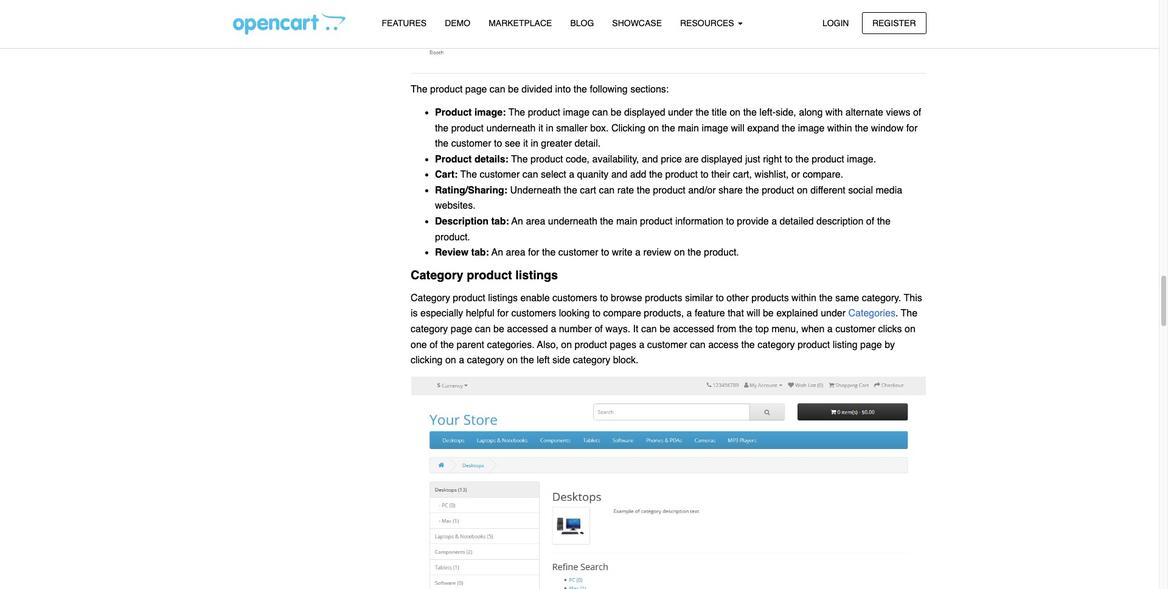 Task type: locate. For each thing, give the bounding box(es) containing it.
title
[[712, 107, 727, 118]]

accessed up categories.
[[507, 324, 548, 335]]

0 vertical spatial in
[[546, 123, 554, 134]]

0 vertical spatial listings
[[516, 269, 558, 283]]

0 horizontal spatial an
[[492, 247, 503, 258]]

their
[[712, 169, 731, 180]]

smaller
[[556, 123, 588, 134]]

image up smaller
[[563, 107, 590, 118]]

accessed
[[507, 324, 548, 335], [673, 324, 715, 335]]

be up top
[[763, 308, 774, 319]]

can up image:
[[490, 84, 506, 95]]

0 horizontal spatial it
[[523, 138, 528, 149]]

it right see
[[523, 138, 528, 149]]

and up add
[[642, 154, 658, 165]]

from
[[717, 324, 737, 335]]

can right cart
[[599, 185, 615, 196]]

1 horizontal spatial it
[[539, 123, 543, 134]]

tab:
[[491, 216, 509, 227], [471, 247, 489, 258]]

can up the underneath
[[523, 169, 538, 180]]

1 vertical spatial within
[[792, 293, 817, 304]]

for down views
[[907, 123, 918, 134]]

customer
[[451, 138, 491, 149], [480, 169, 520, 180], [559, 247, 599, 258], [836, 324, 876, 335], [647, 339, 687, 350]]

page left by
[[861, 339, 882, 350]]

can up "box."
[[593, 107, 608, 118]]

0 horizontal spatial under
[[668, 107, 693, 118]]

side
[[553, 355, 571, 366]]

left-
[[760, 107, 776, 118]]

1 horizontal spatial main
[[678, 123, 699, 134]]

demo
[[445, 18, 471, 28]]

listings for category product listings
[[516, 269, 558, 283]]

the
[[574, 84, 587, 95], [696, 107, 709, 118], [744, 107, 757, 118], [435, 123, 449, 134], [662, 123, 676, 134], [782, 123, 796, 134], [855, 123, 869, 134], [435, 138, 449, 149], [796, 154, 809, 165], [649, 169, 663, 180], [564, 185, 578, 196], [637, 185, 651, 196], [746, 185, 759, 196], [600, 216, 614, 227], [877, 216, 891, 227], [542, 247, 556, 258], [688, 247, 702, 258], [820, 293, 833, 304], [739, 324, 753, 335], [441, 339, 454, 350], [742, 339, 755, 350], [521, 355, 534, 366]]

product left image:
[[435, 107, 472, 118]]

1 vertical spatial will
[[747, 308, 761, 319]]

under
[[668, 107, 693, 118], [821, 308, 846, 319]]

the left the left
[[521, 355, 534, 366]]

1 product from the top
[[435, 107, 472, 118]]

1 horizontal spatial an
[[512, 216, 523, 227]]

product.
[[435, 232, 470, 243], [704, 247, 739, 258]]

product. down information
[[704, 247, 739, 258]]

displayed up their
[[702, 154, 743, 165]]

image
[[563, 107, 590, 118], [702, 123, 729, 134], [798, 123, 825, 134]]

an
[[512, 216, 523, 227], [492, 247, 503, 258]]

can right it
[[641, 324, 657, 335]]

same
[[836, 293, 860, 304]]

for up enable
[[528, 247, 540, 258]]

of inside the product image can be displayed under the title on the left-side, along with alternate views of the product underneath it in smaller box. clicking on the main image will expand the image within the window for the customer to see it in greater detail.
[[914, 107, 922, 118]]

for inside category product listings enable customers to browse products similar to other products within the same category. this is especially helpful for customers looking to compare products, a feature that will be explained under
[[497, 308, 509, 319]]

within
[[828, 123, 853, 134], [792, 293, 817, 304]]

alternate
[[846, 107, 884, 118]]

within up explained
[[792, 293, 817, 304]]

blog
[[571, 18, 594, 28]]

1 vertical spatial product
[[435, 154, 472, 165]]

an down the underneath
[[512, 216, 523, 227]]

product
[[435, 107, 472, 118], [435, 154, 472, 165]]

under down sections:
[[668, 107, 693, 118]]

tab: for description
[[491, 216, 509, 227]]

within inside the product image can be displayed under the title on the left-side, along with alternate views of the product underneath it in smaller box. clicking on the main image will expand the image within the window for the customer to see it in greater detail.
[[828, 123, 853, 134]]

1 horizontal spatial for
[[528, 247, 540, 258]]

compare.
[[803, 169, 844, 180]]

1 vertical spatial underneath
[[548, 216, 598, 227]]

0 vertical spatial product.
[[435, 232, 470, 243]]

to up and/or
[[701, 169, 709, 180]]

category down review
[[411, 269, 464, 283]]

category
[[411, 324, 448, 335], [758, 339, 795, 350], [467, 355, 504, 366], [573, 355, 611, 366]]

1 vertical spatial product.
[[704, 247, 739, 258]]

looking
[[559, 308, 590, 319]]

underneath
[[510, 185, 561, 196]]

in right see
[[531, 138, 539, 149]]

the down alternate
[[855, 123, 869, 134]]

underneath the cart can rate the product and/or share the product on different social media websites.
[[435, 185, 903, 211]]

a up 'also,'
[[551, 324, 556, 335]]

the up cart:
[[435, 138, 449, 149]]

1 horizontal spatial displayed
[[702, 154, 743, 165]]

1 vertical spatial and
[[611, 169, 628, 180]]

products up products,
[[645, 293, 683, 304]]

along
[[799, 107, 823, 118]]

on right clicking on the left bottom of page
[[445, 355, 456, 366]]

1 accessed from the left
[[507, 324, 548, 335]]

displayed inside product details: the product code, availability, and price are displayed just right to the product image. cart: the customer can select a quanity and add the product to their cart, wishlist, or compare.
[[702, 154, 743, 165]]

and down availability,
[[611, 169, 628, 180]]

2 vertical spatial for
[[497, 308, 509, 319]]

can inside the product image can be displayed under the title on the left-side, along with alternate views of the product underneath it in smaller box. clicking on the main image will expand the image within the window for the customer to see it in greater detail.
[[593, 107, 608, 118]]

main
[[678, 123, 699, 134], [617, 216, 638, 227]]

displayed
[[624, 107, 666, 118], [702, 154, 743, 165]]

a
[[569, 169, 575, 180], [772, 216, 777, 227], [635, 247, 641, 258], [687, 308, 692, 319], [551, 324, 556, 335], [828, 324, 833, 335], [639, 339, 645, 350], [459, 355, 464, 366]]

image down "along"
[[798, 123, 825, 134]]

0 horizontal spatial products
[[645, 293, 683, 304]]

tab: up the category product listings
[[471, 247, 489, 258]]

the right into
[[574, 84, 587, 95]]

0 horizontal spatial in
[[531, 138, 539, 149]]

to left see
[[494, 138, 502, 149]]

area up the category product listings
[[506, 247, 526, 258]]

on down categories.
[[507, 355, 518, 366]]

with
[[826, 107, 843, 118]]

1 horizontal spatial will
[[747, 308, 761, 319]]

0 horizontal spatial displayed
[[624, 107, 666, 118]]

0 vertical spatial under
[[668, 107, 693, 118]]

the up or
[[796, 154, 809, 165]]

it up greater on the top left of page
[[539, 123, 543, 134]]

on
[[730, 107, 741, 118], [648, 123, 659, 134], [797, 185, 808, 196], [674, 247, 685, 258], [905, 324, 916, 335], [561, 339, 572, 350], [445, 355, 456, 366], [507, 355, 518, 366]]

a down similar at the right of the page
[[687, 308, 692, 319]]

1 horizontal spatial under
[[821, 308, 846, 319]]

0 vertical spatial displayed
[[624, 107, 666, 118]]

listings inside category product listings enable customers to browse products similar to other products within the same category. this is especially helpful for customers looking to compare products, a feature that will be explained under
[[488, 293, 518, 304]]

underneath inside the an area underneath the main product information to provide a detailed description of the product.
[[548, 216, 598, 227]]

to left 'provide'
[[726, 216, 735, 227]]

under inside category product listings enable customers to browse products similar to other products within the same category. this is especially helpful for customers looking to compare products, a feature that will be explained under
[[821, 308, 846, 319]]

media
[[876, 185, 903, 196]]

block.
[[613, 355, 639, 366]]

the left left-
[[744, 107, 757, 118]]

product
[[430, 84, 463, 95], [528, 107, 561, 118], [451, 123, 484, 134], [531, 154, 563, 165], [812, 154, 845, 165], [666, 169, 698, 180], [653, 185, 686, 196], [762, 185, 795, 196], [640, 216, 673, 227], [467, 269, 512, 283], [453, 293, 486, 304], [575, 339, 607, 350], [798, 339, 830, 350]]

2 accessed from the left
[[673, 324, 715, 335]]

category inside category product listings enable customers to browse products similar to other products within the same category. this is especially helpful for customers looking to compare products, a feature that will be explained under
[[411, 293, 450, 304]]

are
[[685, 154, 699, 165]]

the up enable
[[542, 247, 556, 258]]

product inside product details: the product code, availability, and price are displayed just right to the product image. cart: the customer can select a quanity and add the product to their cart, wishlist, or compare.
[[435, 154, 472, 165]]

2 product from the top
[[435, 154, 472, 165]]

will left the expand on the right top
[[731, 123, 745, 134]]

0 vertical spatial category
[[411, 269, 464, 283]]

for
[[907, 123, 918, 134], [528, 247, 540, 258], [497, 308, 509, 319]]

displayed up clicking
[[624, 107, 666, 118]]

0 vertical spatial will
[[731, 123, 745, 134]]

1 vertical spatial main
[[617, 216, 638, 227]]

1 horizontal spatial product.
[[704, 247, 739, 258]]

product. inside the an area underneath the main product information to provide a detailed description of the product.
[[435, 232, 470, 243]]

a down "code,"
[[569, 169, 575, 180]]

the inside the product image can be displayed under the title on the left-side, along with alternate views of the product underneath it in smaller box. clicking on the main image will expand the image within the window for the customer to see it in greater detail.
[[509, 107, 525, 118]]

detailed
[[780, 216, 814, 227]]

listings
[[516, 269, 558, 283], [488, 293, 518, 304]]

showcase
[[612, 18, 662, 28]]

expand
[[748, 123, 779, 134]]

the left cart
[[564, 185, 578, 196]]

for right helpful
[[497, 308, 509, 319]]

accessed down feature
[[673, 324, 715, 335]]

1 horizontal spatial in
[[546, 123, 554, 134]]

category for category product listings enable customers to browse products similar to other products within the same category. this is especially helpful for customers looking to compare products, a feature that will be explained under
[[411, 293, 450, 304]]

to left other
[[716, 293, 724, 304]]

listings up enable
[[516, 269, 558, 283]]

0 vertical spatial product
[[435, 107, 472, 118]]

listings up helpful
[[488, 293, 518, 304]]

1 category from the top
[[411, 269, 464, 283]]

the product page can be divided into the following sections:
[[411, 84, 669, 95]]

just
[[746, 154, 761, 165]]

the down side,
[[782, 123, 796, 134]]

1 horizontal spatial area
[[526, 216, 546, 227]]

0 horizontal spatial will
[[731, 123, 745, 134]]

product. up review
[[435, 232, 470, 243]]

0 horizontal spatial main
[[617, 216, 638, 227]]

0 vertical spatial within
[[828, 123, 853, 134]]

compare
[[604, 308, 641, 319]]

0 horizontal spatial for
[[497, 308, 509, 319]]

following
[[590, 84, 628, 95]]

1 horizontal spatial products
[[752, 293, 789, 304]]

0 horizontal spatial accessed
[[507, 324, 548, 335]]

the down add
[[637, 185, 651, 196]]

0 horizontal spatial and
[[611, 169, 628, 180]]

to
[[494, 138, 502, 149], [785, 154, 793, 165], [701, 169, 709, 180], [726, 216, 735, 227], [601, 247, 609, 258], [600, 293, 608, 304], [716, 293, 724, 304], [593, 308, 601, 319]]

the down media
[[877, 216, 891, 227]]

1 vertical spatial tab:
[[471, 247, 489, 258]]

.
[[896, 308, 899, 319]]

details:
[[475, 154, 509, 165]]

0 vertical spatial underneath
[[487, 123, 536, 134]]

views
[[886, 107, 911, 118]]

sections:
[[631, 84, 669, 95]]

listings for category product listings enable customers to browse products similar to other products within the same category. this is especially helpful for customers looking to compare products, a feature that will be explained under
[[488, 293, 518, 304]]

customers
[[553, 293, 598, 304], [512, 308, 556, 319]]

0 horizontal spatial area
[[506, 247, 526, 258]]

description
[[817, 216, 864, 227]]

on down or
[[797, 185, 808, 196]]

be inside category product listings enable customers to browse products similar to other products within the same category. this is especially helpful for customers looking to compare products, a feature that will be explained under
[[763, 308, 774, 319]]

will
[[731, 123, 745, 134], [747, 308, 761, 319]]

right
[[763, 154, 782, 165]]

2 category from the top
[[411, 293, 450, 304]]

. the category page can be accessed a number of ways. it can be accessed from the top menu, when a customer clicks on one of the parent categories. also, on product pages a customer can access the category product listing page by clicking on a category on the left side category block.
[[411, 308, 918, 366]]

will inside category product listings enable customers to browse products similar to other products within the same category. this is especially helpful for customers looking to compare products, a feature that will be explained under
[[747, 308, 761, 319]]

review
[[644, 247, 672, 258]]

0 horizontal spatial within
[[792, 293, 817, 304]]

the left same
[[820, 293, 833, 304]]

underneath
[[487, 123, 536, 134], [548, 216, 598, 227]]

0 vertical spatial for
[[907, 123, 918, 134]]

cart,
[[733, 169, 752, 180]]

image down title
[[702, 123, 729, 134]]

marketplace
[[489, 18, 552, 28]]

1 horizontal spatial accessed
[[673, 324, 715, 335]]

1 horizontal spatial within
[[828, 123, 853, 134]]

1 vertical spatial displayed
[[702, 154, 743, 165]]

tab: right description
[[491, 216, 509, 227]]

can inside "underneath the cart can rate the product and/or share the product on different social media websites."
[[599, 185, 615, 196]]

a right 'provide'
[[772, 216, 777, 227]]

category up especially
[[411, 293, 450, 304]]

1 vertical spatial category
[[411, 293, 450, 304]]

a right "pages"
[[639, 339, 645, 350]]

products up explained
[[752, 293, 789, 304]]

pages
[[610, 339, 637, 350]]

1 horizontal spatial tab:
[[491, 216, 509, 227]]

underneath up review tab: an area for the customer to write a review on the product.
[[548, 216, 598, 227]]

left
[[537, 355, 550, 366]]

0 vertical spatial area
[[526, 216, 546, 227]]

customer up details:
[[451, 138, 491, 149]]

1 vertical spatial under
[[821, 308, 846, 319]]

main up are
[[678, 123, 699, 134]]

area down the underneath
[[526, 216, 546, 227]]

greater
[[541, 138, 572, 149]]

it
[[633, 324, 639, 335]]

resources
[[680, 18, 737, 28]]

into
[[555, 84, 571, 95]]

area
[[526, 216, 546, 227], [506, 247, 526, 258]]

0 vertical spatial and
[[642, 154, 658, 165]]

area inside the an area underneath the main product information to provide a detailed description of the product.
[[526, 216, 546, 227]]

0 horizontal spatial tab:
[[471, 247, 489, 258]]

0 vertical spatial main
[[678, 123, 699, 134]]

an up the category product listings
[[492, 247, 503, 258]]

be up clicking
[[611, 107, 622, 118]]

websites.
[[435, 201, 476, 211]]

1 horizontal spatial underneath
[[548, 216, 598, 227]]

1 vertical spatial it
[[523, 138, 528, 149]]

0 vertical spatial an
[[512, 216, 523, 227]]

of right views
[[914, 107, 922, 118]]

tab: for review
[[471, 247, 489, 258]]

1 products from the left
[[645, 293, 683, 304]]

under down same
[[821, 308, 846, 319]]

page up the product image:
[[466, 84, 487, 95]]

2 horizontal spatial for
[[907, 123, 918, 134]]

0 horizontal spatial product.
[[435, 232, 470, 243]]

0 horizontal spatial image
[[563, 107, 590, 118]]

one
[[411, 339, 427, 350]]

customers down enable
[[512, 308, 556, 319]]

customer down details:
[[480, 169, 520, 180]]

1 vertical spatial area
[[506, 247, 526, 258]]

main down rate
[[617, 216, 638, 227]]

0 horizontal spatial underneath
[[487, 123, 536, 134]]

1 vertical spatial listings
[[488, 293, 518, 304]]

a inside the an area underneath the main product information to provide a detailed description of the product.
[[772, 216, 777, 227]]

product inside category product listings enable customers to browse products similar to other products within the same category. this is especially helpful for customers looking to compare products, a feature that will be explained under
[[453, 293, 486, 304]]

0 vertical spatial tab:
[[491, 216, 509, 227]]

customer inside the product image can be displayed under the title on the left-side, along with alternate views of the product underneath it in smaller box. clicking on the main image will expand the image within the window for the customer to see it in greater detail.
[[451, 138, 491, 149]]

on up side
[[561, 339, 572, 350]]



Task type: vqa. For each thing, say whether or not it's contained in the screenshot.
the bottom System
no



Task type: describe. For each thing, give the bounding box(es) containing it.
to left the "browse"
[[600, 293, 608, 304]]

on right review at the right top of the page
[[674, 247, 685, 258]]

1 horizontal spatial and
[[642, 154, 658, 165]]

feature
[[695, 308, 725, 319]]

clicking
[[612, 123, 646, 134]]

select
[[541, 169, 567, 180]]

detail.
[[575, 138, 601, 149]]

register
[[873, 18, 916, 28]]

front - official product page image
[[411, 0, 927, 74]]

categories link
[[849, 308, 896, 319]]

on right 'clicks'
[[905, 324, 916, 335]]

1 vertical spatial page
[[451, 324, 473, 335]]

be up categories.
[[494, 324, 505, 335]]

a down parent at the bottom
[[459, 355, 464, 366]]

this
[[904, 293, 923, 304]]

customer inside product details: the product code, availability, and price are displayed just right to the product image. cart: the customer can select a quanity and add the product to their cart, wishlist, or compare.
[[480, 169, 520, 180]]

share
[[719, 185, 743, 196]]

customer down products,
[[647, 339, 687, 350]]

different
[[811, 185, 846, 196]]

especially
[[421, 308, 463, 319]]

will inside the product image can be displayed under the title on the left-side, along with alternate views of the product underneath it in smaller box. clicking on the main image will expand the image within the window for the customer to see it in greater detail.
[[731, 123, 745, 134]]

1 vertical spatial for
[[528, 247, 540, 258]]

the inside category product listings enable customers to browse products similar to other products within the same category. this is especially helpful for customers looking to compare products, a feature that will be explained under
[[820, 293, 833, 304]]

product image:
[[435, 107, 506, 118]]

parent
[[457, 339, 484, 350]]

product details: the product code, availability, and price are displayed just right to the product image. cart: the customer can select a quanity and add the product to their cart, wishlist, or compare.
[[435, 154, 877, 180]]

a right 'write'
[[635, 247, 641, 258]]

quanity
[[577, 169, 609, 180]]

category up 'one'
[[411, 324, 448, 335]]

category right side
[[573, 355, 611, 366]]

also,
[[537, 339, 559, 350]]

rating/sharing:
[[435, 185, 508, 196]]

to inside the an area underneath the main product information to provide a detailed description of the product.
[[726, 216, 735, 227]]

the right add
[[649, 169, 663, 180]]

for inside the product image can be displayed under the title on the left-side, along with alternate views of the product underneath it in smaller box. clicking on the main image will expand the image within the window for the customer to see it in greater detail.
[[907, 123, 918, 134]]

clicks
[[879, 324, 902, 335]]

price
[[661, 154, 682, 165]]

clicking
[[411, 355, 443, 366]]

listing
[[833, 339, 858, 350]]

add
[[630, 169, 647, 180]]

on right clicking
[[648, 123, 659, 134]]

main inside the product image can be displayed under the title on the left-side, along with alternate views of the product underneath it in smaller box. clicking on the main image will expand the image within the window for the customer to see it in greater detail.
[[678, 123, 699, 134]]

underneath inside the product image can be displayed under the title on the left-side, along with alternate views of the product underneath it in smaller box. clicking on the main image will expand the image within the window for the customer to see it in greater detail.
[[487, 123, 536, 134]]

can down helpful
[[475, 324, 491, 335]]

window
[[871, 123, 904, 134]]

customer up listing
[[836, 324, 876, 335]]

image.
[[847, 154, 877, 165]]

category product listings
[[411, 269, 558, 283]]

review
[[435, 247, 469, 258]]

the left top
[[739, 324, 753, 335]]

is
[[411, 308, 418, 319]]

description tab:
[[435, 216, 509, 227]]

provide
[[737, 216, 769, 227]]

be left divided
[[508, 84, 519, 95]]

resources link
[[671, 13, 752, 34]]

menu,
[[772, 324, 799, 335]]

other
[[727, 293, 749, 304]]

an area underneath the main product information to provide a detailed description of the product.
[[435, 216, 891, 243]]

1 vertical spatial in
[[531, 138, 539, 149]]

main inside the an area underneath the main product information to provide a detailed description of the product.
[[617, 216, 638, 227]]

category down parent at the bottom
[[467, 355, 504, 366]]

1 vertical spatial customers
[[512, 308, 556, 319]]

explained
[[777, 308, 818, 319]]

rate
[[618, 185, 634, 196]]

opencart - open source shopping cart solution image
[[233, 13, 345, 35]]

register link
[[862, 12, 927, 34]]

products,
[[644, 308, 684, 319]]

when
[[802, 324, 825, 335]]

cart
[[580, 185, 596, 196]]

1 horizontal spatial image
[[702, 123, 729, 134]]

displayed inside the product image can be displayed under the title on the left-side, along with alternate views of the product underneath it in smaller box. clicking on the main image will expand the image within the window for the customer to see it in greater detail.
[[624, 107, 666, 118]]

features
[[382, 18, 427, 28]]

2 vertical spatial page
[[861, 339, 882, 350]]

within inside category product listings enable customers to browse products similar to other products within the same category. this is especially helpful for customers looking to compare products, a feature that will be explained under
[[792, 293, 817, 304]]

category down menu,
[[758, 339, 795, 350]]

can inside product details: the product code, availability, and price are displayed just right to the product image. cart: the customer can select a quanity and add the product to their cart, wishlist, or compare.
[[523, 169, 538, 180]]

the left title
[[696, 107, 709, 118]]

the left parent at the bottom
[[441, 339, 454, 350]]

category product listings enable customers to browse products similar to other products within the same category. this is especially helpful for customers looking to compare products, a feature that will be explained under
[[411, 293, 923, 319]]

availability,
[[593, 154, 639, 165]]

the up price
[[662, 123, 676, 134]]

the product image can be displayed under the title on the left-side, along with alternate views of the product underneath it in smaller box. clicking on the main image will expand the image within the window for the customer to see it in greater detail.
[[435, 107, 922, 149]]

ways.
[[606, 324, 631, 335]]

product for product details: the product code, availability, and price are displayed just right to the product image. cart: the customer can select a quanity and add the product to their cart, wishlist, or compare.
[[435, 154, 472, 165]]

to right right
[[785, 154, 793, 165]]

side,
[[776, 107, 797, 118]]

the inside . the category page can be accessed a number of ways. it can be accessed from the top menu, when a customer clicks on one of the parent categories. also, on product pages a customer can access the category product listing page by clicking on a category on the left side category block.
[[901, 308, 918, 319]]

under inside the product image can be displayed under the title on the left-side, along with alternate views of the product underneath it in smaller box. clicking on the main image will expand the image within the window for the customer to see it in greater detail.
[[668, 107, 693, 118]]

a inside category product listings enable customers to browse products similar to other products within the same category. this is especially helpful for customers looking to compare products, a feature that will be explained under
[[687, 308, 692, 319]]

the down cart,
[[746, 185, 759, 196]]

description
[[435, 216, 489, 227]]

see
[[505, 138, 521, 149]]

box.
[[591, 123, 609, 134]]

by
[[885, 339, 895, 350]]

to left 'write'
[[601, 247, 609, 258]]

login
[[823, 18, 849, 28]]

access
[[709, 339, 739, 350]]

divided
[[522, 84, 553, 95]]

category for category product listings
[[411, 269, 464, 283]]

enable
[[521, 293, 550, 304]]

an inside the an area underneath the main product information to provide a detailed description of the product.
[[512, 216, 523, 227]]

of left ways.
[[595, 324, 603, 335]]

be down products,
[[660, 324, 671, 335]]

2 products from the left
[[752, 293, 789, 304]]

a right when
[[828, 324, 833, 335]]

front - official parent category page image
[[411, 376, 927, 589]]

review tab: an area for the customer to write a review on the product.
[[435, 247, 739, 258]]

to right looking
[[593, 308, 601, 319]]

0 vertical spatial page
[[466, 84, 487, 95]]

helpful
[[466, 308, 495, 319]]

a inside product details: the product code, availability, and price are displayed just right to the product image. cart: the customer can select a quanity and add the product to their cart, wishlist, or compare.
[[569, 169, 575, 180]]

customer left 'write'
[[559, 247, 599, 258]]

number
[[559, 324, 592, 335]]

similar
[[685, 293, 713, 304]]

top
[[756, 324, 769, 335]]

of right 'one'
[[430, 339, 438, 350]]

the down information
[[688, 247, 702, 258]]

write
[[612, 247, 633, 258]]

features link
[[373, 13, 436, 34]]

0 vertical spatial it
[[539, 123, 543, 134]]

code,
[[566, 154, 590, 165]]

product for product image:
[[435, 107, 472, 118]]

product inside the an area underneath the main product information to provide a detailed description of the product.
[[640, 216, 673, 227]]

social
[[849, 185, 873, 196]]

be inside the product image can be displayed under the title on the left-side, along with alternate views of the product underneath it in smaller box. clicking on the main image will expand the image within the window for the customer to see it in greater detail.
[[611, 107, 622, 118]]

1 vertical spatial an
[[492, 247, 503, 258]]

2 horizontal spatial image
[[798, 123, 825, 134]]

blog link
[[561, 13, 603, 34]]

category.
[[862, 293, 902, 304]]

the down the product image:
[[435, 123, 449, 134]]

on right title
[[730, 107, 741, 118]]

to inside the product image can be displayed under the title on the left-side, along with alternate views of the product underneath it in smaller box. clicking on the main image will expand the image within the window for the customer to see it in greater detail.
[[494, 138, 502, 149]]

categories.
[[487, 339, 535, 350]]

wishlist,
[[755, 169, 789, 180]]

0 vertical spatial customers
[[553, 293, 598, 304]]

browse
[[611, 293, 643, 304]]

demo link
[[436, 13, 480, 34]]

that
[[728, 308, 744, 319]]

marketplace link
[[480, 13, 561, 34]]

the right access on the bottom of page
[[742, 339, 755, 350]]

of inside the an area underneath the main product information to provide a detailed description of the product.
[[867, 216, 875, 227]]

the up 'write'
[[600, 216, 614, 227]]

categories
[[849, 308, 896, 319]]

can left access on the bottom of page
[[690, 339, 706, 350]]

on inside "underneath the cart can rate the product and/or share the product on different social media websites."
[[797, 185, 808, 196]]

or
[[792, 169, 800, 180]]



